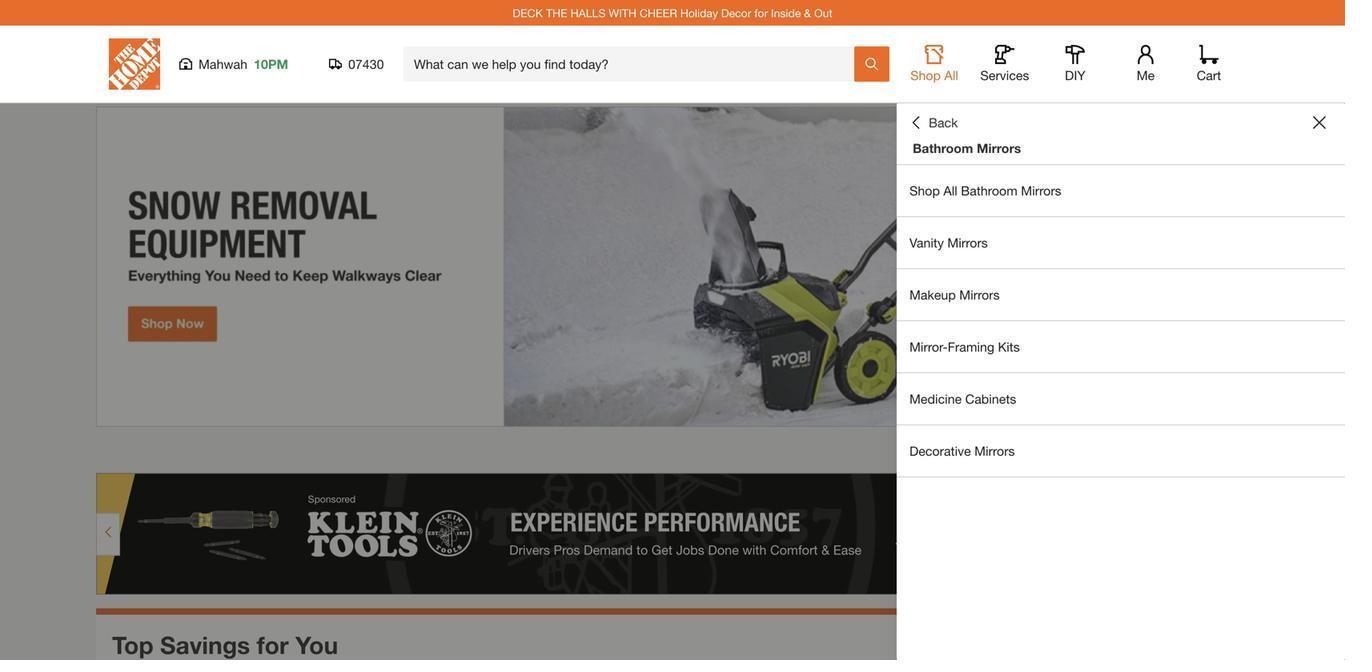 Task type: locate. For each thing, give the bounding box(es) containing it.
mirrors inside "link"
[[975, 443, 1015, 459]]

vanity
[[910, 235, 945, 250]]

me button
[[1121, 45, 1172, 83]]

07430
[[348, 56, 384, 72]]

with
[[609, 6, 637, 19]]

0 vertical spatial shop
[[911, 68, 941, 83]]

bathroom down bathroom mirrors
[[962, 183, 1018, 198]]

all for shop all
[[945, 68, 959, 83]]

makeup mirrors link
[[897, 269, 1346, 320]]

1 vertical spatial all
[[944, 183, 958, 198]]

the home depot logo image
[[109, 38, 160, 90]]

deck the halls with cheer holiday decor for inside & out
[[513, 6, 833, 19]]

1 vertical spatial for
[[257, 631, 289, 659]]

vanity mirrors
[[910, 235, 988, 250]]

1 vertical spatial shop
[[910, 183, 940, 198]]

&
[[805, 6, 812, 19]]

shop up 'back' button
[[911, 68, 941, 83]]

all inside shop all bathroom mirrors link
[[944, 183, 958, 198]]

all up back
[[945, 68, 959, 83]]

mirrors for decorative mirrors
[[975, 443, 1015, 459]]

mahwah
[[199, 56, 248, 72]]

medicine cabinets link
[[897, 373, 1346, 425]]

bathroom
[[913, 141, 974, 156], [962, 183, 1018, 198]]

mirrors
[[977, 141, 1022, 156], [1022, 183, 1062, 198], [948, 235, 988, 250], [960, 287, 1000, 302], [975, 443, 1015, 459]]

menu
[[897, 165, 1346, 477]]

services button
[[980, 45, 1031, 83]]

shop
[[911, 68, 941, 83], [910, 183, 940, 198]]

all inside shop all button
[[945, 68, 959, 83]]

out
[[815, 6, 833, 19]]

holiday
[[681, 6, 719, 19]]

mirrors for makeup mirrors
[[960, 287, 1000, 302]]

back
[[929, 115, 959, 130]]

you
[[296, 631, 338, 659]]

decorative mirrors
[[910, 443, 1015, 459]]

the
[[546, 6, 568, 19]]

decor
[[722, 6, 752, 19]]

shop all bathroom mirrors link
[[897, 165, 1346, 216]]

cheer
[[640, 6, 678, 19]]

halls
[[571, 6, 606, 19]]

mirrors for bathroom mirrors
[[977, 141, 1022, 156]]

bathroom down back
[[913, 141, 974, 156]]

for
[[755, 6, 768, 19], [257, 631, 289, 659]]

shop up the vanity
[[910, 183, 940, 198]]

mirror-framing kits link
[[897, 321, 1346, 373]]

makeup mirrors
[[910, 287, 1000, 302]]

for left 'inside'
[[755, 6, 768, 19]]

medicine
[[910, 391, 962, 407]]

shop inside button
[[911, 68, 941, 83]]

0 vertical spatial all
[[945, 68, 959, 83]]

framing
[[948, 339, 995, 355]]

menu containing shop all bathroom mirrors
[[897, 165, 1346, 477]]

mirror-
[[910, 339, 948, 355]]

drawer close image
[[1314, 116, 1327, 129]]

all down bathroom mirrors
[[944, 183, 958, 198]]

1 vertical spatial bathroom
[[962, 183, 1018, 198]]

cart
[[1197, 68, 1222, 83]]

for left 'you' on the bottom of page
[[257, 631, 289, 659]]

kits
[[999, 339, 1020, 355]]

0 vertical spatial for
[[755, 6, 768, 19]]

cabinets
[[966, 391, 1017, 407]]

1 horizontal spatial for
[[755, 6, 768, 19]]

0 vertical spatial bathroom
[[913, 141, 974, 156]]

image for snow removal equipment everything you need to keep walkways clear image
[[96, 107, 1250, 427]]

07430 button
[[329, 56, 385, 72]]

all
[[945, 68, 959, 83], [944, 183, 958, 198]]



Task type: describe. For each thing, give the bounding box(es) containing it.
diy
[[1066, 68, 1086, 83]]

top
[[112, 631, 154, 659]]

back button
[[910, 115, 959, 131]]

me
[[1137, 68, 1155, 83]]

cart link
[[1192, 45, 1227, 83]]

deck the halls with cheer holiday decor for inside & out link
[[513, 6, 833, 19]]

deck
[[513, 6, 543, 19]]

services
[[981, 68, 1030, 83]]

vanity mirrors link
[[897, 217, 1346, 268]]

inside
[[771, 6, 801, 19]]

decorative
[[910, 443, 972, 459]]

bathroom mirrors
[[913, 141, 1022, 156]]

shop for shop all bathroom mirrors
[[910, 183, 940, 198]]

What can we help you find today? search field
[[414, 47, 854, 81]]

feedback link image
[[1324, 271, 1346, 357]]

shop all bathroom mirrors
[[910, 183, 1062, 198]]

shop for shop all
[[911, 68, 941, 83]]

0 horizontal spatial for
[[257, 631, 289, 659]]

medicine cabinets
[[910, 391, 1017, 407]]

shop all
[[911, 68, 959, 83]]

mahwah 10pm
[[199, 56, 288, 72]]

mirrors for vanity mirrors
[[948, 235, 988, 250]]

all for shop all bathroom mirrors
[[944, 183, 958, 198]]

top savings for you
[[112, 631, 338, 659]]

savings
[[160, 631, 250, 659]]

shop all button
[[909, 45, 961, 83]]

diy button
[[1050, 45, 1102, 83]]

10pm
[[254, 56, 288, 72]]

mirror-framing kits
[[910, 339, 1020, 355]]

decorative mirrors link
[[897, 425, 1346, 477]]

makeup
[[910, 287, 956, 302]]

bathroom inside shop all bathroom mirrors link
[[962, 183, 1018, 198]]



Task type: vqa. For each thing, say whether or not it's contained in the screenshot.
and
no



